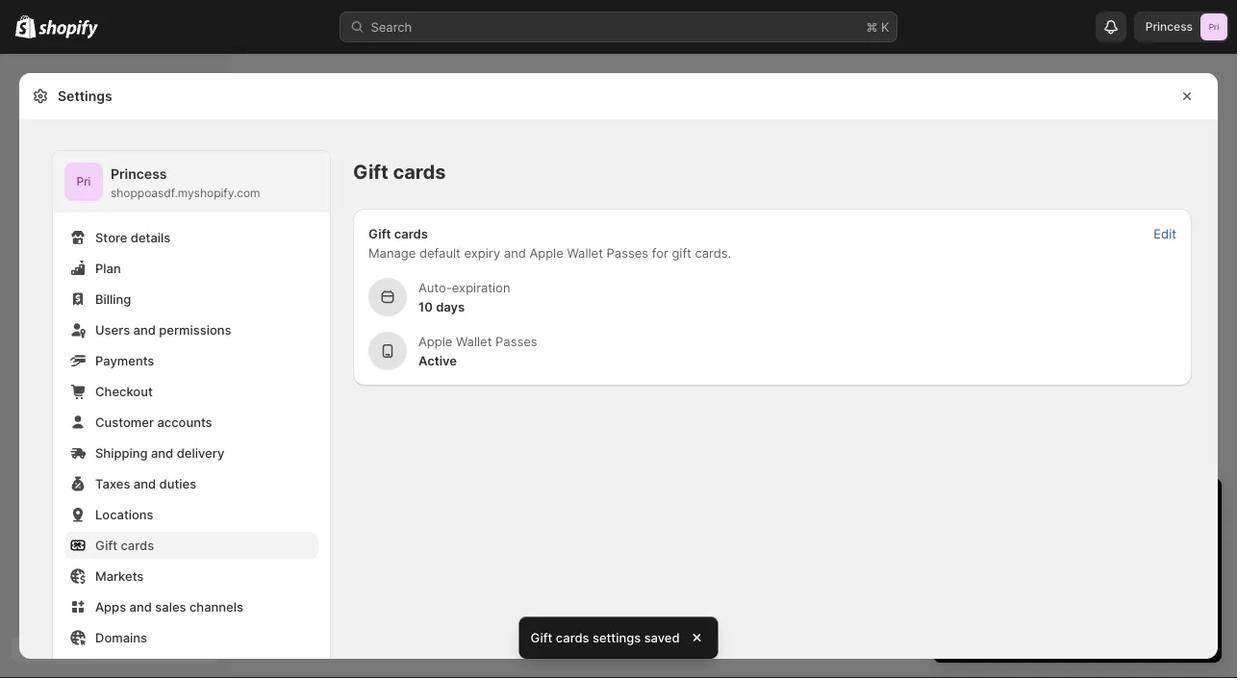 Task type: describe. For each thing, give the bounding box(es) containing it.
delivery
[[177, 445, 224, 460]]

manage default expiry and apple wallet passes for gift cards.
[[368, 245, 731, 260]]

apple inside apple wallet passes active
[[418, 334, 452, 349]]

locations link
[[64, 501, 318, 528]]

cards up default
[[393, 160, 446, 184]]

and for duties
[[134, 476, 156, 491]]

markets
[[95, 569, 144, 583]]

users
[[95, 322, 130, 337]]

taxes
[[95, 476, 130, 491]]

customer accounts
[[95, 415, 212, 430]]

shipping
[[95, 445, 148, 460]]

apple wallet passes active
[[418, 334, 537, 368]]

wallet inside apple wallet passes active
[[456, 334, 492, 349]]

plan link
[[64, 255, 318, 282]]

gift inside shop settings menu element
[[95, 538, 117, 553]]

users and permissions link
[[64, 316, 318, 343]]

domains
[[95, 630, 147, 645]]

apps and sales channels link
[[64, 594, 318, 620]]

gift cards settings saved
[[530, 630, 680, 645]]

for
[[652, 245, 668, 260]]

⌘ k
[[866, 19, 889, 34]]

cards up manage
[[394, 226, 428, 241]]

billing
[[95, 291, 131, 306]]

customer accounts link
[[64, 409, 318, 436]]

cards inside shop settings menu element
[[121, 538, 154, 553]]

billing link
[[64, 286, 318, 313]]

permissions
[[159, 322, 231, 337]]

1 horizontal spatial wallet
[[567, 245, 603, 260]]

auto-expiration 10 days
[[418, 280, 510, 314]]

and for sales
[[129, 599, 152, 614]]

taxes and duties
[[95, 476, 196, 491]]

expiration
[[452, 280, 510, 295]]

0 vertical spatial princess image
[[1201, 13, 1227, 40]]

cards left settings
[[556, 630, 589, 645]]

princess for princess shoppoasdf.myshopify.com
[[111, 166, 167, 182]]

passes inside apple wallet passes active
[[495, 334, 537, 349]]

channels
[[189, 599, 243, 614]]

gift cards inside shop settings menu element
[[95, 538, 154, 553]]

sales
[[155, 599, 186, 614]]

1 horizontal spatial passes
[[607, 245, 648, 260]]

store details
[[95, 230, 170, 245]]

pri button
[[64, 163, 103, 201]]

k
[[881, 19, 889, 34]]

store
[[95, 230, 127, 245]]

details
[[131, 230, 170, 245]]

apps and sales channels
[[95, 599, 243, 614]]



Task type: vqa. For each thing, say whether or not it's contained in the screenshot.
list box
no



Task type: locate. For each thing, give the bounding box(es) containing it.
edit button
[[1142, 220, 1188, 247]]

and right taxes at the bottom
[[134, 476, 156, 491]]

and right expiry
[[504, 245, 526, 260]]

⌘
[[866, 19, 878, 34]]

and
[[504, 245, 526, 260], [133, 322, 156, 337], [151, 445, 173, 460], [134, 476, 156, 491], [129, 599, 152, 614]]

dialog
[[1226, 73, 1237, 659]]

0 horizontal spatial princess image
[[64, 163, 103, 201]]

duties
[[159, 476, 196, 491]]

markets link
[[64, 563, 318, 590]]

active
[[418, 353, 457, 368]]

domains link
[[64, 624, 318, 651]]

cards.
[[695, 245, 731, 260]]

princess for princess
[[1146, 20, 1193, 34]]

days
[[436, 299, 465, 314]]

edit
[[1154, 226, 1176, 241]]

wallet
[[567, 245, 603, 260], [456, 334, 492, 349]]

and right users
[[133, 322, 156, 337]]

expiry
[[464, 245, 500, 260]]

10
[[418, 299, 433, 314]]

settings
[[58, 88, 112, 104]]

and right 'apps'
[[129, 599, 152, 614]]

princess image
[[1201, 13, 1227, 40], [64, 163, 103, 201]]

accounts
[[157, 415, 212, 430]]

apple right expiry
[[530, 245, 564, 260]]

payments
[[95, 353, 154, 368]]

1 vertical spatial wallet
[[456, 334, 492, 349]]

wallet up active
[[456, 334, 492, 349]]

checkout link
[[64, 378, 318, 405]]

gift cards
[[353, 160, 446, 184], [368, 226, 428, 241], [95, 538, 154, 553]]

1 day left in your trial element
[[933, 528, 1222, 663]]

and down customer accounts
[[151, 445, 173, 460]]

gift cards link
[[64, 532, 318, 559]]

apple up active
[[418, 334, 452, 349]]

users and permissions
[[95, 322, 231, 337]]

shipping and delivery link
[[64, 440, 318, 467]]

0 vertical spatial princess
[[1146, 20, 1193, 34]]

0 horizontal spatial wallet
[[456, 334, 492, 349]]

princess image inside shop settings menu element
[[64, 163, 103, 201]]

0 vertical spatial apple
[[530, 245, 564, 260]]

0 horizontal spatial apple
[[418, 334, 452, 349]]

store details link
[[64, 224, 318, 251]]

shipping and delivery
[[95, 445, 224, 460]]

apple
[[530, 245, 564, 260], [418, 334, 452, 349]]

plan
[[95, 261, 121, 276]]

shoppoasdf.myshopify.com
[[111, 186, 260, 200]]

shopify image
[[39, 20, 98, 39]]

customer
[[95, 415, 154, 430]]

auto-
[[418, 280, 452, 295]]

locations
[[95, 507, 154, 522]]

and inside 'link'
[[151, 445, 173, 460]]

manage
[[368, 245, 416, 260]]

1 vertical spatial apple
[[418, 334, 452, 349]]

1 horizontal spatial princess
[[1146, 20, 1193, 34]]

princess inside princess shoppoasdf.myshopify.com
[[111, 166, 167, 182]]

settings dialog
[[19, 73, 1218, 678]]

princess
[[1146, 20, 1193, 34], [111, 166, 167, 182]]

apps
[[95, 599, 126, 614]]

settings
[[592, 630, 641, 645]]

checkout
[[95, 384, 153, 399]]

passes left for
[[607, 245, 648, 260]]

default
[[419, 245, 461, 260]]

and for delivery
[[151, 445, 173, 460]]

1 horizontal spatial princess image
[[1201, 13, 1227, 40]]

princess shoppoasdf.myshopify.com
[[111, 166, 260, 200]]

cards down the locations
[[121, 538, 154, 553]]

0 horizontal spatial passes
[[495, 334, 537, 349]]

payments link
[[64, 347, 318, 374]]

0 vertical spatial gift cards
[[353, 160, 446, 184]]

0 horizontal spatial princess
[[111, 166, 167, 182]]

taxes and duties link
[[64, 470, 318, 497]]

1 vertical spatial passes
[[495, 334, 537, 349]]

0 vertical spatial wallet
[[567, 245, 603, 260]]

1 vertical spatial princess image
[[64, 163, 103, 201]]

2 vertical spatial gift cards
[[95, 538, 154, 553]]

wallet left for
[[567, 245, 603, 260]]

saved
[[644, 630, 680, 645]]

passes
[[607, 245, 648, 260], [495, 334, 537, 349]]

shopify image
[[15, 15, 36, 38]]

gift
[[672, 245, 691, 260]]

passes down expiration
[[495, 334, 537, 349]]

search
[[371, 19, 412, 34]]

1 horizontal spatial apple
[[530, 245, 564, 260]]

cards
[[393, 160, 446, 184], [394, 226, 428, 241], [121, 538, 154, 553], [556, 630, 589, 645]]

1 vertical spatial princess
[[111, 166, 167, 182]]

gift
[[353, 160, 388, 184], [368, 226, 391, 241], [95, 538, 117, 553], [530, 630, 553, 645]]

0 vertical spatial passes
[[607, 245, 648, 260]]

1 vertical spatial gift cards
[[368, 226, 428, 241]]

and for permissions
[[133, 322, 156, 337]]

shop settings menu element
[[53, 151, 330, 678]]



